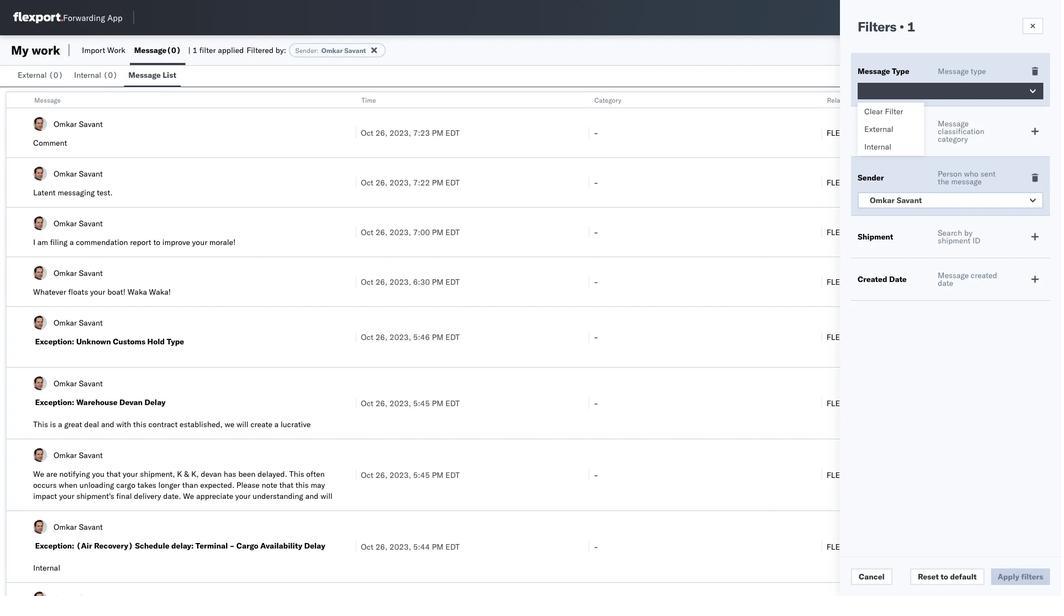 Task type: vqa. For each thing, say whether or not it's contained in the screenshot.
bottom the Status
no



Task type: locate. For each thing, give the bounding box(es) containing it.
as left soon
[[189, 503, 197, 513]]

1 horizontal spatial with
[[116, 420, 131, 430]]

1 horizontal spatial sender
[[858, 173, 884, 183]]

oct for exception:
[[361, 332, 373, 342]]

type up item/shipment
[[892, 66, 909, 76]]

0 vertical spatial and
[[101, 420, 114, 430]]

this left the "may"
[[295, 481, 309, 490]]

a right filing
[[70, 238, 74, 247]]

2 vertical spatial internal
[[33, 564, 60, 573]]

this
[[33, 420, 48, 430], [289, 470, 304, 479]]

and right deal
[[101, 420, 114, 430]]

5 edt from the top
[[445, 332, 460, 342]]

external inside button
[[18, 70, 47, 80]]

external down clear filter
[[864, 124, 893, 134]]

list box
[[858, 103, 924, 156]]

sender
[[295, 46, 317, 54], [858, 173, 884, 183]]

1 vertical spatial external
[[864, 124, 893, 134]]

(0) inside button
[[49, 70, 63, 80]]

oct 26, 2023, 5:46 pm edt
[[361, 332, 460, 342]]

0 vertical spatial that
[[107, 470, 121, 479]]

1 horizontal spatial (0)
[[103, 70, 118, 80]]

that up cargo
[[107, 470, 121, 479]]

- for we
[[594, 471, 599, 480]]

0 horizontal spatial category
[[594, 96, 621, 104]]

exception: left (air
[[35, 542, 74, 551]]

0 vertical spatial this
[[133, 420, 146, 430]]

internal inside internal (0) button
[[74, 70, 101, 80]]

will
[[236, 420, 248, 430], [320, 492, 332, 502]]

omkar savant up filing
[[54, 219, 103, 228]]

1 horizontal spatial internal
[[74, 70, 101, 80]]

3 exception: from the top
[[35, 542, 74, 551]]

message inside message classification category
[[938, 119, 969, 128]]

2 edt from the top
[[445, 178, 460, 187]]

0 horizontal spatial and
[[101, 420, 114, 430]]

may
[[311, 481, 325, 490]]

the up omkar savant button
[[938, 177, 949, 187]]

Search Shipments (/) text field
[[849, 9, 956, 26]]

2 horizontal spatial internal
[[864, 142, 891, 152]]

omkar up notifying
[[54, 451, 77, 460]]

1 as from the left
[[189, 503, 197, 513]]

omkar up warehouse
[[54, 379, 77, 389]]

2023, for i
[[389, 227, 411, 237]]

2023, for latent
[[389, 178, 411, 187]]

0 vertical spatial internal
[[74, 70, 101, 80]]

oct 26, 2023, 7:22 pm edt
[[361, 178, 460, 187]]

message inside message created date
[[938, 271, 969, 280]]

your left morale!
[[192, 238, 207, 247]]

2 26, from the top
[[375, 178, 387, 187]]

pm for i
[[432, 227, 443, 237]]

1 horizontal spatial shipment
[[938, 236, 970, 246]]

1 vertical spatial 458574
[[850, 178, 879, 187]]

omkar right :
[[321, 46, 343, 54]]

1 horizontal spatial we
[[183, 492, 194, 502]]

1 horizontal spatial work
[[852, 96, 866, 104]]

search
[[938, 228, 962, 238]]

person
[[938, 169, 962, 179]]

1 vertical spatial we
[[183, 492, 194, 502]]

and inside this is a great deal and with this contract established, we will create a lucrative partnership.
[[101, 420, 114, 430]]

4 26, from the top
[[375, 277, 387, 287]]

7 pm from the top
[[432, 471, 443, 480]]

1 vertical spatial this
[[295, 481, 309, 490]]

that
[[107, 470, 121, 479], [279, 481, 293, 490]]

1 horizontal spatial will
[[320, 492, 332, 502]]

1 vertical spatial to
[[941, 573, 948, 582]]

(0) for message (0)
[[167, 45, 181, 55]]

reset to default
[[918, 573, 977, 582]]

sender for sender
[[858, 173, 884, 183]]

1 horizontal spatial and
[[305, 492, 318, 502]]

1 vertical spatial work
[[852, 96, 866, 104]]

| 1 filter applied filtered by:
[[188, 45, 286, 55]]

8 flex- from the top
[[827, 542, 850, 552]]

we are notifying you that your shipment, k & k, devan has been delayed. this often occurs when unloading cargo takes longer than expected. please note that this may impact your shipment's final delivery date. we appreciate your understanding and will update you with the status of your shipment as soon as possible.
[[33, 470, 332, 513]]

1 vertical spatial shipment
[[154, 503, 187, 513]]

2023, for we
[[389, 471, 411, 480]]

sender up '1854269'
[[858, 173, 884, 183]]

this left the contract
[[133, 420, 146, 430]]

1 vertical spatial internal
[[864, 142, 891, 152]]

latent messaging test.
[[33, 188, 113, 198]]

message classification category
[[938, 119, 984, 144]]

your up cargo
[[123, 470, 138, 479]]

category
[[938, 134, 968, 144]]

external
[[18, 70, 47, 80], [864, 124, 893, 134]]

1 horizontal spatial to
[[941, 573, 948, 582]]

5 oct from the top
[[361, 332, 373, 342]]

0 vertical spatial work
[[32, 43, 60, 58]]

you
[[92, 470, 105, 479], [60, 503, 72, 513]]

1 26, from the top
[[375, 128, 387, 138]]

message down external (0) button
[[34, 96, 61, 104]]

0 vertical spatial we
[[33, 470, 44, 479]]

type
[[971, 66, 986, 76]]

6 2023, from the top
[[389, 399, 411, 408]]

filters
[[858, 18, 896, 35]]

5 2023, from the top
[[389, 332, 411, 342]]

cancel button
[[851, 569, 892, 586]]

1 vertical spatial this
[[289, 470, 304, 479]]

a right is
[[58, 420, 62, 430]]

1 right |
[[193, 45, 197, 55]]

as
[[189, 503, 197, 513], [218, 503, 226, 513]]

final
[[116, 492, 132, 502]]

1 horizontal spatial delay
[[304, 542, 325, 551]]

0 vertical spatial this
[[33, 420, 48, 430]]

we down than
[[183, 492, 194, 502]]

as down 'appreciate'
[[218, 503, 226, 513]]

1 horizontal spatial type
[[892, 66, 909, 76]]

oct
[[361, 128, 373, 138], [361, 178, 373, 187], [361, 227, 373, 237], [361, 277, 373, 287], [361, 332, 373, 342], [361, 399, 373, 408], [361, 471, 373, 480], [361, 542, 373, 552]]

edt for we
[[445, 471, 460, 480]]

2 458574 from the top
[[850, 178, 879, 187]]

(0) left |
[[167, 45, 181, 55]]

0 vertical spatial you
[[92, 470, 105, 479]]

458574 for oct 26, 2023, 7:22 pm edt
[[850, 178, 879, 187]]

when
[[59, 481, 77, 490]]

will down the "may"
[[320, 492, 332, 502]]

work for related
[[852, 96, 866, 104]]

message left list at the left top
[[128, 70, 161, 80]]

0 horizontal spatial sender
[[295, 46, 317, 54]]

(0) down my work
[[49, 70, 63, 80]]

0 horizontal spatial as
[[189, 503, 197, 513]]

omkar up floats on the left top
[[54, 268, 77, 278]]

8 26, from the top
[[375, 542, 387, 552]]

this left is
[[33, 420, 48, 430]]

3 oct from the top
[[361, 227, 373, 237]]

oct 26, 2023, 5:45 pm edt
[[361, 399, 460, 408], [361, 471, 460, 480]]

internal for clear filter
[[864, 142, 891, 152]]

1 horizontal spatial as
[[218, 503, 226, 513]]

1 edt from the top
[[445, 128, 460, 138]]

omkar up (air
[[54, 523, 77, 532]]

1 pm from the top
[[432, 128, 443, 138]]

1 flex- from the top
[[827, 128, 850, 138]]

2 vertical spatial exception:
[[35, 542, 74, 551]]

to right report
[[153, 238, 160, 247]]

0 vertical spatial category
[[594, 96, 621, 104]]

1 exception: from the top
[[35, 337, 74, 347]]

related work item/shipment
[[827, 96, 913, 104]]

k
[[177, 470, 182, 479]]

2023, for whatever
[[389, 277, 411, 287]]

2 horizontal spatial a
[[274, 420, 279, 430]]

3 2023, from the top
[[389, 227, 411, 237]]

waka
[[128, 287, 147, 297]]

will inside we are notifying you that your shipment, k & k, devan has been delayed. this often occurs when unloading cargo takes longer than expected. please note that this may impact your shipment's final delivery date. we appreciate your understanding and will update you with the status of your shipment as soon as possible.
[[320, 492, 332, 502]]

0 vertical spatial external
[[18, 70, 47, 80]]

this left often
[[289, 470, 304, 479]]

omkar savant up (air
[[54, 523, 103, 532]]

sender : omkar savant
[[295, 46, 366, 54]]

0 vertical spatial oct 26, 2023, 5:45 pm edt
[[361, 399, 460, 408]]

external down my work
[[18, 70, 47, 80]]

0 horizontal spatial external
[[18, 70, 47, 80]]

delay
[[145, 398, 165, 408], [304, 542, 325, 551]]

floats
[[68, 287, 88, 297]]

my
[[11, 43, 29, 58]]

with
[[116, 420, 131, 430], [74, 503, 89, 513]]

0 vertical spatial exception:
[[35, 337, 74, 347]]

established,
[[180, 420, 223, 430]]

0 vertical spatial sender
[[295, 46, 317, 54]]

-
[[594, 128, 599, 138], [594, 178, 599, 187], [594, 227, 599, 237], [594, 277, 599, 287], [594, 332, 599, 342], [594, 399, 599, 408], [594, 471, 599, 480], [230, 542, 235, 551], [594, 542, 599, 552]]

been
[[238, 470, 256, 479]]

exception: up is
[[35, 398, 74, 408]]

5 26, from the top
[[375, 332, 387, 342]]

1 2023, from the top
[[389, 128, 411, 138]]

devan
[[201, 470, 222, 479]]

and inside we are notifying you that your shipment, k & k, devan has been delayed. this often occurs when unloading cargo takes longer than expected. please note that this may impact your shipment's final delivery date. we appreciate your understanding and will update you with the status of your shipment as soon as possible.
[[305, 492, 318, 502]]

1 458574 from the top
[[850, 128, 879, 138]]

omkar savant for i
[[54, 219, 103, 228]]

0 horizontal spatial work
[[32, 43, 60, 58]]

this inside this is a great deal and with this contract established, we will create a lucrative partnership.
[[133, 420, 146, 430]]

customs
[[113, 337, 145, 347]]

2 2023, from the top
[[389, 178, 411, 187]]

1 vertical spatial sender
[[858, 173, 884, 183]]

with down devan
[[116, 420, 131, 430]]

1 vertical spatial category
[[858, 127, 891, 136]]

5:45
[[413, 399, 430, 408], [413, 471, 430, 480]]

0 vertical spatial the
[[938, 177, 949, 187]]

1 horizontal spatial external
[[864, 124, 893, 134]]

2 flex- 458574 from the top
[[827, 178, 879, 187]]

shipment
[[938, 236, 970, 246], [154, 503, 187, 513]]

0 vertical spatial 5:45
[[413, 399, 430, 408]]

with down shipment's
[[74, 503, 89, 513]]

shipment,
[[140, 470, 175, 479]]

message inside "button"
[[128, 70, 161, 80]]

with inside we are notifying you that your shipment, k & k, devan has been delayed. this often occurs when unloading cargo takes longer than expected. please note that this may impact your shipment's final delivery date. we appreciate your understanding and will update you with the status of your shipment as soon as possible.
[[74, 503, 89, 513]]

message left type
[[938, 66, 969, 76]]

sender right by:
[[295, 46, 317, 54]]

0 horizontal spatial the
[[91, 503, 102, 513]]

5 pm from the top
[[432, 332, 443, 342]]

0 vertical spatial to
[[153, 238, 160, 247]]

0 horizontal spatial internal
[[33, 564, 60, 573]]

7 2023, from the top
[[389, 471, 411, 480]]

1 horizontal spatial a
[[70, 238, 74, 247]]

omkar savant up warehouse
[[54, 379, 103, 389]]

message
[[951, 177, 982, 187]]

message list button
[[124, 65, 181, 87]]

external for external (0)
[[18, 70, 47, 80]]

2 resize handle column header from the left
[[575, 92, 589, 597]]

type right 'hold'
[[167, 337, 184, 347]]

- for comment
[[594, 128, 599, 138]]

internal (0)
[[74, 70, 118, 80]]

shipment left id
[[938, 236, 970, 246]]

by:
[[276, 45, 286, 55]]

omkar savant up unknown
[[54, 318, 103, 328]]

delay right availability
[[304, 542, 325, 551]]

exception: left unknown
[[35, 337, 74, 347]]

3 resize handle column header from the left
[[808, 92, 822, 597]]

458574 down 'clear'
[[850, 128, 879, 138]]

2 horizontal spatial (0)
[[167, 45, 181, 55]]

work up external (0)
[[32, 43, 60, 58]]

0 horizontal spatial with
[[74, 503, 89, 513]]

and down the "may"
[[305, 492, 318, 502]]

we up occurs
[[33, 470, 44, 479]]

1 vertical spatial the
[[91, 503, 102, 513]]

commendation
[[76, 238, 128, 247]]

a right create
[[274, 420, 279, 430]]

1 oct from the top
[[361, 128, 373, 138]]

omkar savant for latent
[[54, 169, 103, 179]]

resize handle column header
[[343, 92, 356, 597], [575, 92, 589, 597], [808, 92, 822, 597], [1041, 92, 1054, 597]]

savant
[[344, 46, 366, 54], [79, 119, 103, 129], [79, 169, 103, 179], [897, 196, 922, 205], [79, 219, 103, 228], [79, 268, 103, 278], [79, 318, 103, 328], [79, 379, 103, 389], [79, 451, 103, 460], [79, 523, 103, 532]]

1 horizontal spatial this
[[289, 470, 304, 479]]

message for message
[[34, 96, 61, 104]]

0 horizontal spatial that
[[107, 470, 121, 479]]

0 horizontal spatial will
[[236, 420, 248, 430]]

message for message (0)
[[134, 45, 167, 55]]

message
[[134, 45, 167, 55], [858, 66, 890, 76], [938, 66, 969, 76], [128, 70, 161, 80], [34, 96, 61, 104], [938, 119, 969, 128], [938, 271, 969, 280]]

flexport. image
[[13, 12, 63, 23]]

that up understanding on the left of the page
[[279, 481, 293, 490]]

0 horizontal spatial type
[[167, 337, 184, 347]]

1 vertical spatial with
[[74, 503, 89, 513]]

message up category
[[938, 119, 969, 128]]

omkar up '1854269'
[[870, 196, 895, 205]]

flex-
[[827, 128, 850, 138], [827, 178, 850, 187], [827, 227, 850, 237], [827, 277, 850, 287], [827, 332, 850, 342], [827, 399, 850, 408], [827, 471, 850, 480], [827, 542, 850, 552]]

omkar inside button
[[870, 196, 895, 205]]

8 2023, from the top
[[389, 542, 411, 552]]

1 vertical spatial that
[[279, 481, 293, 490]]

7 oct from the top
[[361, 471, 373, 480]]

4 2023, from the top
[[389, 277, 411, 287]]

test.
[[97, 188, 113, 198]]

3 flex- from the top
[[827, 227, 850, 237]]

4 resize handle column header from the left
[[1041, 92, 1054, 597]]

1 vertical spatial flex- 458574
[[827, 178, 879, 187]]

message up message list
[[134, 45, 167, 55]]

2 exception: from the top
[[35, 398, 74, 408]]

1 horizontal spatial 1
[[907, 18, 915, 35]]

has
[[224, 470, 236, 479]]

with inside this is a great deal and with this contract established, we will create a lucrative partnership.
[[116, 420, 131, 430]]

0 vertical spatial 458574
[[850, 128, 879, 138]]

1 horizontal spatial this
[[295, 481, 309, 490]]

delay up the contract
[[145, 398, 165, 408]]

omkar up latent messaging test.
[[54, 169, 77, 179]]

2 pm from the top
[[432, 178, 443, 187]]

26, for exception:
[[375, 332, 387, 342]]

you up "unloading"
[[92, 470, 105, 479]]

expected.
[[200, 481, 234, 490]]

shipment down date.
[[154, 503, 187, 513]]

1 vertical spatial exception:
[[35, 398, 74, 408]]

0 horizontal spatial this
[[133, 420, 146, 430]]

- for exception:
[[594, 332, 599, 342]]

0 horizontal spatial delay
[[145, 398, 165, 408]]

1 oct 26, 2023, 5:45 pm edt from the top
[[361, 399, 460, 408]]

(0) for internal (0)
[[103, 70, 118, 80]]

resize handle column header for message
[[343, 92, 356, 597]]

0 vertical spatial shipment
[[938, 236, 970, 246]]

exception:
[[35, 337, 74, 347], [35, 398, 74, 408], [35, 542, 74, 551]]

1 resize handle column header from the left
[[343, 92, 356, 597]]

will inside this is a great deal and with this contract established, we will create a lucrative partnership.
[[236, 420, 248, 430]]

2023,
[[389, 128, 411, 138], [389, 178, 411, 187], [389, 227, 411, 237], [389, 277, 411, 287], [389, 332, 411, 342], [389, 399, 411, 408], [389, 471, 411, 480], [389, 542, 411, 552]]

1 vertical spatial you
[[60, 503, 72, 513]]

2 5:45 from the top
[[413, 471, 430, 480]]

the down shipment's
[[91, 503, 102, 513]]

availability
[[260, 542, 302, 551]]

0 vertical spatial 1
[[907, 18, 915, 35]]

external for external
[[864, 124, 893, 134]]

contract
[[148, 420, 178, 430]]

(air
[[76, 542, 92, 551]]

0 horizontal spatial shipment
[[154, 503, 187, 513]]

omkar savant up shipment
[[870, 196, 922, 205]]

takes
[[137, 481, 156, 490]]

message up related work item/shipment
[[858, 66, 890, 76]]

1 vertical spatial 5:45
[[413, 471, 430, 480]]

work up 'clear'
[[852, 96, 866, 104]]

1
[[907, 18, 915, 35], [193, 45, 197, 55]]

will right we
[[236, 420, 248, 430]]

to right the reset
[[941, 573, 948, 582]]

omkar savant
[[54, 119, 103, 129], [54, 169, 103, 179], [870, 196, 922, 205], [54, 219, 103, 228], [54, 268, 103, 278], [54, 318, 103, 328], [54, 379, 103, 389], [54, 451, 103, 460], [54, 523, 103, 532]]

your down delivery
[[137, 503, 152, 513]]

possible.
[[228, 503, 260, 513]]

8 oct from the top
[[361, 542, 373, 552]]

8 edt from the top
[[445, 542, 460, 552]]

message left created
[[938, 271, 969, 280]]

6 26, from the top
[[375, 399, 387, 408]]

1 horizontal spatial the
[[938, 177, 949, 187]]

waka!
[[149, 287, 171, 297]]

sender for sender : omkar savant
[[295, 46, 317, 54]]

0 vertical spatial will
[[236, 420, 248, 430]]

(0) inside button
[[103, 70, 118, 80]]

pm for comment
[[432, 128, 443, 138]]

0 vertical spatial with
[[116, 420, 131, 430]]

1 right •
[[907, 18, 915, 35]]

0 vertical spatial flex- 458574
[[827, 128, 879, 138]]

omkar savant up notifying
[[54, 451, 103, 460]]

the inside person who sent the message
[[938, 177, 949, 187]]

458574 up '1854269'
[[850, 178, 879, 187]]

1 horizontal spatial you
[[92, 470, 105, 479]]

clear
[[864, 107, 883, 116]]

1 vertical spatial will
[[320, 492, 332, 502]]

flex- 458574 up flex- 1854269
[[827, 178, 879, 187]]

4 oct from the top
[[361, 277, 373, 287]]

by
[[964, 228, 972, 238]]

1 vertical spatial and
[[305, 492, 318, 502]]

0 horizontal spatial this
[[33, 420, 48, 430]]

7 edt from the top
[[445, 471, 460, 480]]

- for whatever
[[594, 277, 599, 287]]

and
[[101, 420, 114, 430], [305, 492, 318, 502]]

3 pm from the top
[[432, 227, 443, 237]]

3 edt from the top
[[445, 227, 460, 237]]

morale!
[[209, 238, 236, 247]]

1 vertical spatial oct 26, 2023, 5:45 pm edt
[[361, 471, 460, 480]]

3 26, from the top
[[375, 227, 387, 237]]

flex- 458574 down 'clear'
[[827, 128, 879, 138]]

7:23
[[413, 128, 430, 138]]

a
[[70, 238, 74, 247], [58, 420, 62, 430], [274, 420, 279, 430]]

1 flex- 458574 from the top
[[827, 128, 879, 138]]

2 oct from the top
[[361, 178, 373, 187]]

omkar savant up floats on the left top
[[54, 268, 103, 278]]

7 26, from the top
[[375, 471, 387, 480]]

exception: for exception: (air recovery) schedule delay: terminal - cargo availability delay
[[35, 542, 74, 551]]

related
[[827, 96, 850, 104]]

1 vertical spatial 1
[[193, 45, 197, 55]]

4 edt from the top
[[445, 277, 460, 287]]

forwarding app
[[63, 12, 122, 23]]

message created date
[[938, 271, 997, 288]]

you right update
[[60, 503, 72, 513]]

omkar savant up messaging
[[54, 169, 103, 179]]

(0) down work at the top left
[[103, 70, 118, 80]]

5:44
[[413, 542, 430, 552]]

&
[[184, 470, 189, 479]]

4 pm from the top
[[432, 277, 443, 287]]

2 as from the left
[[218, 503, 226, 513]]

to
[[153, 238, 160, 247], [941, 573, 948, 582]]

appreciate
[[196, 492, 233, 502]]

omkar savant up comment
[[54, 119, 103, 129]]

0 horizontal spatial (0)
[[49, 70, 63, 80]]



Task type: describe. For each thing, give the bounding box(es) containing it.
i am filing a commendation report to improve your morale!
[[33, 238, 236, 247]]

1 vertical spatial delay
[[304, 542, 325, 551]]

oct for whatever
[[361, 277, 373, 287]]

message for message list
[[128, 70, 161, 80]]

omkar savant for comment
[[54, 119, 103, 129]]

impact
[[33, 492, 57, 502]]

external (0) button
[[13, 65, 70, 87]]

7:00
[[413, 227, 430, 237]]

import work
[[82, 45, 125, 55]]

1 horizontal spatial category
[[858, 127, 891, 136]]

this is a great deal and with this contract established, we will create a lucrative partnership.
[[33, 420, 311, 441]]

internal for exception:
[[33, 564, 60, 573]]

6 pm from the top
[[432, 399, 443, 408]]

message for message created date
[[938, 271, 969, 280]]

shipment inside we are notifying you that your shipment, k & k, devan has been delayed. this often occurs when unloading cargo takes longer than expected. please note that this may impact your shipment's final delivery date. we appreciate your understanding and will update you with the status of your shipment as soon as possible.
[[154, 503, 187, 513]]

default
[[950, 573, 977, 582]]

2 flex- from the top
[[827, 178, 850, 187]]

omkar savant inside button
[[870, 196, 922, 205]]

id
[[973, 236, 980, 246]]

occurs
[[33, 481, 57, 490]]

oct for comment
[[361, 128, 373, 138]]

0 horizontal spatial you
[[60, 503, 72, 513]]

resize handle column header for category
[[808, 92, 822, 597]]

create
[[250, 420, 272, 430]]

26, for latent
[[375, 178, 387, 187]]

messaging
[[58, 188, 95, 198]]

your left boat!
[[90, 287, 105, 297]]

import
[[82, 45, 105, 55]]

app
[[107, 12, 122, 23]]

understanding
[[253, 492, 303, 502]]

2 oct 26, 2023, 5:45 pm edt from the top
[[361, 471, 460, 480]]

message for message type
[[938, 66, 969, 76]]

savant inside button
[[897, 196, 922, 205]]

work
[[107, 45, 125, 55]]

schedule
[[135, 542, 169, 551]]

0 horizontal spatial we
[[33, 470, 44, 479]]

exception: unknown customs hold type
[[35, 337, 184, 347]]

created date
[[858, 275, 907, 284]]

edt for whatever
[[445, 277, 460, 287]]

flex- 458574 for oct 26, 2023, 7:22 pm edt
[[827, 178, 879, 187]]

your up possible.
[[235, 492, 251, 502]]

message list
[[128, 70, 176, 80]]

unknown
[[76, 337, 111, 347]]

update
[[33, 503, 58, 513]]

improve
[[162, 238, 190, 247]]

resize handle column header for related work item/shipment
[[1041, 92, 1054, 597]]

- for i
[[594, 227, 599, 237]]

report
[[130, 238, 151, 247]]

this inside we are notifying you that your shipment, k & k, devan has been delayed. this often occurs when unloading cargo takes longer than expected. please note that this may impact your shipment's final delivery date. we appreciate your understanding and will update you with the status of your shipment as soon as possible.
[[289, 470, 304, 479]]

forwarding app link
[[13, 12, 122, 23]]

cancel
[[859, 573, 885, 582]]

reset to default button
[[910, 569, 984, 586]]

forwarding
[[63, 12, 105, 23]]

cargo
[[116, 481, 135, 490]]

5 flex- from the top
[[827, 332, 850, 342]]

lucrative
[[281, 420, 311, 430]]

pm for we
[[432, 471, 443, 480]]

terminal
[[196, 542, 228, 551]]

import work button
[[78, 35, 130, 65]]

shipment
[[858, 232, 893, 242]]

recovery)
[[94, 542, 133, 551]]

oct for latent
[[361, 178, 373, 187]]

26, for i
[[375, 227, 387, 237]]

oct 26, 2023, 6:30 pm edt
[[361, 277, 460, 287]]

boat!
[[107, 287, 125, 297]]

message type
[[938, 66, 986, 76]]

internal (0) button
[[70, 65, 124, 87]]

oct 26, 2023, 5:44 pm edt
[[361, 542, 460, 552]]

list box containing clear filter
[[858, 103, 924, 156]]

longer
[[158, 481, 180, 490]]

26, for comment
[[375, 128, 387, 138]]

0 vertical spatial delay
[[145, 398, 165, 408]]

latent
[[33, 188, 56, 198]]

whatever
[[33, 287, 66, 297]]

item/shipment
[[868, 96, 913, 104]]

0 horizontal spatial 1
[[193, 45, 197, 55]]

please
[[236, 481, 260, 490]]

resize handle column header for time
[[575, 92, 589, 597]]

oct 26, 2023, 7:23 pm edt
[[361, 128, 460, 138]]

this inside we are notifying you that your shipment, k & k, devan has been delayed. this often occurs when unloading cargo takes longer than expected. please note that this may impact your shipment's final delivery date. we appreciate your understanding and will update you with the status of your shipment as soon as possible.
[[295, 481, 309, 490]]

4 flex- from the top
[[827, 277, 850, 287]]

work for my
[[32, 43, 60, 58]]

exception: (air recovery) schedule delay: terminal - cargo availability delay
[[35, 542, 325, 551]]

flex- 1366815
[[827, 277, 883, 287]]

6 oct from the top
[[361, 399, 373, 408]]

2023, for comment
[[389, 128, 411, 138]]

than
[[182, 481, 198, 490]]

of
[[128, 503, 135, 513]]

date
[[938, 279, 953, 288]]

omkar savant for whatever
[[54, 268, 103, 278]]

the inside we are notifying you that your shipment, k & k, devan has been delayed. this often occurs when unloading cargo takes longer than expected. please note that this may impact your shipment's final delivery date. we appreciate your understanding and will update you with the status of your shipment as soon as possible.
[[91, 503, 102, 513]]

k,
[[191, 470, 199, 479]]

1 5:45 from the top
[[413, 399, 430, 408]]

omkar down floats on the left top
[[54, 318, 77, 328]]

classification
[[938, 127, 984, 136]]

list
[[163, 70, 176, 80]]

26, for we
[[375, 471, 387, 480]]

filters • 1
[[858, 18, 915, 35]]

who
[[964, 169, 979, 179]]

458574 for oct 26, 2023, 7:23 pm edt
[[850, 128, 879, 138]]

6 flex- from the top
[[827, 399, 850, 408]]

cargo
[[236, 542, 258, 551]]

5:46
[[413, 332, 430, 342]]

person who sent the message
[[938, 169, 996, 187]]

omkar savant for we
[[54, 451, 103, 460]]

(0) for external (0)
[[49, 70, 63, 80]]

are
[[46, 470, 57, 479]]

edt for i
[[445, 227, 460, 237]]

oct for we
[[361, 471, 373, 480]]

6:30
[[413, 277, 430, 287]]

oct for i
[[361, 227, 373, 237]]

0 vertical spatial type
[[892, 66, 909, 76]]

created
[[971, 271, 997, 280]]

edt for comment
[[445, 128, 460, 138]]

comment
[[33, 138, 67, 148]]

date
[[889, 275, 907, 284]]

great
[[64, 420, 82, 430]]

clear filter
[[864, 107, 903, 116]]

edt for latent
[[445, 178, 460, 187]]

status
[[104, 503, 126, 513]]

omkar savant button
[[858, 192, 1043, 209]]

delayed.
[[258, 470, 287, 479]]

filtered
[[247, 45, 274, 55]]

search by shipment id
[[938, 228, 980, 246]]

external (0)
[[18, 70, 63, 80]]

edt for exception:
[[445, 332, 460, 342]]

1 vertical spatial type
[[167, 337, 184, 347]]

this inside this is a great deal and with this contract established, we will create a lucrative partnership.
[[33, 420, 48, 430]]

pm for exception:
[[432, 332, 443, 342]]

filter
[[199, 45, 216, 55]]

i
[[33, 238, 35, 247]]

reset
[[918, 573, 939, 582]]

shipment inside "search by shipment id"
[[938, 236, 970, 246]]

soon
[[199, 503, 216, 513]]

1 horizontal spatial that
[[279, 481, 293, 490]]

exception: for exception: warehouse devan delay
[[35, 398, 74, 408]]

26, for whatever
[[375, 277, 387, 287]]

flex- 458574 for oct 26, 2023, 7:23 pm edt
[[827, 128, 879, 138]]

filing
[[50, 238, 68, 247]]

omkar savant for exception:
[[54, 318, 103, 328]]

omkar up filing
[[54, 219, 77, 228]]

your down when at left bottom
[[59, 492, 74, 502]]

notifying
[[59, 470, 90, 479]]

8 pm from the top
[[432, 542, 443, 552]]

message for message type
[[858, 66, 890, 76]]

0 horizontal spatial a
[[58, 420, 62, 430]]

delay:
[[171, 542, 194, 551]]

6 edt from the top
[[445, 399, 460, 408]]

2023, for exception:
[[389, 332, 411, 342]]

- for latent
[[594, 178, 599, 187]]

to inside button
[[941, 573, 948, 582]]

devan
[[119, 398, 143, 408]]

omkar up comment
[[54, 119, 77, 129]]

pm for whatever
[[432, 277, 443, 287]]

message for message classification category
[[938, 119, 969, 128]]

deal
[[84, 420, 99, 430]]

exception: for exception: unknown customs hold type
[[35, 337, 74, 347]]

pm for latent
[[432, 178, 443, 187]]

:
[[317, 46, 319, 54]]

7:22
[[413, 178, 430, 187]]

0 horizontal spatial to
[[153, 238, 160, 247]]

7 flex- from the top
[[827, 471, 850, 480]]



